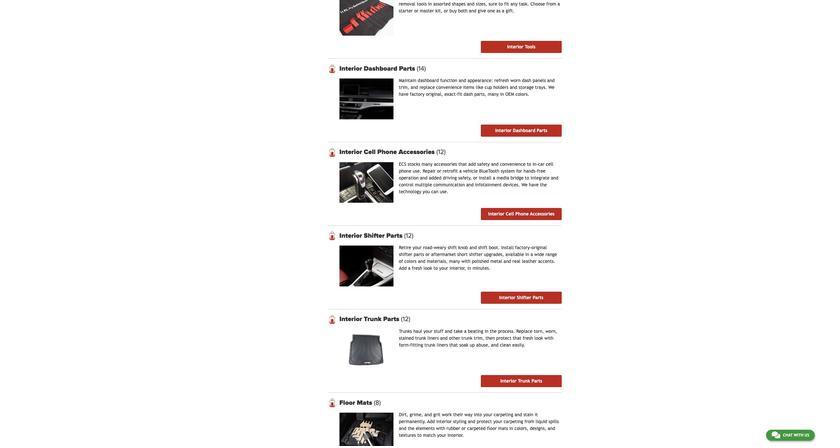 Task type: vqa. For each thing, say whether or not it's contained in the screenshot.


Task type: locate. For each thing, give the bounding box(es) containing it.
shifter down retire
[[399, 252, 413, 257]]

phone
[[377, 148, 397, 156], [516, 212, 529, 217]]

1 vertical spatial interior shifter parts
[[499, 295, 544, 301]]

safety,
[[458, 175, 472, 181]]

dirt, grime, and grit work their way into your carpeting and stain it permanently. add interior styling and protect your carpeting from liquid spills and the elements with rubber or carpeted floor mats in colors, designs, and textures to match your interior.
[[399, 413, 559, 439]]

that down other
[[450, 343, 458, 348]]

with left us
[[794, 434, 804, 438]]

add
[[399, 266, 407, 271], [427, 420, 435, 425]]

to down hands-
[[525, 175, 530, 181]]

0 vertical spatial use.
[[413, 169, 422, 174]]

ecs
[[399, 162, 406, 167]]

we down bridge
[[522, 182, 528, 188]]

shift left boot.
[[478, 245, 488, 251]]

carpeting
[[494, 413, 513, 418], [504, 420, 523, 425]]

have down "integrate"
[[529, 182, 539, 188]]

0 vertical spatial cell
[[364, 148, 376, 156]]

cell down devices.
[[506, 212, 514, 217]]

abuse,
[[476, 343, 490, 348]]

1 horizontal spatial accessories
[[530, 212, 555, 217]]

0 vertical spatial convenience
[[436, 85, 462, 90]]

0 horizontal spatial cell
[[364, 148, 376, 156]]

in down holders
[[500, 92, 504, 97]]

interior shifter parts inside interior shifter parts link
[[499, 295, 544, 301]]

1 horizontal spatial interior cell phone accessories
[[488, 212, 555, 217]]

0 horizontal spatial interior shifter parts
[[340, 232, 404, 240]]

in up then
[[485, 329, 489, 334]]

your right haul
[[424, 329, 433, 334]]

chat with us link
[[766, 430, 815, 442]]

0 vertical spatial the
[[540, 182, 547, 188]]

0 horizontal spatial we
[[522, 182, 528, 188]]

1 vertical spatial dash
[[464, 92, 473, 97]]

fit
[[458, 92, 462, 97]]

and right panels
[[548, 78, 555, 83]]

1 horizontal spatial interior trunk parts
[[501, 379, 543, 384]]

worn
[[511, 78, 521, 83]]

stained
[[399, 336, 414, 341]]

match
[[423, 433, 436, 439]]

trim, down beating at the bottom right of page
[[474, 336, 484, 341]]

2 shift from the left
[[478, 245, 488, 251]]

0 vertical spatial accessories
[[399, 148, 435, 156]]

look inside 'retire your road-weary shift knob and shift boot. install factory-original shifter parts or aftermarket short shifter upgrades, available in a wide range of colors and materials, many with polished metal and real leather accents. add a fresh look to your interior, in minutes.'
[[424, 266, 432, 271]]

fresh
[[412, 266, 422, 271], [523, 336, 533, 341]]

convenience down function
[[436, 85, 462, 90]]

look
[[424, 266, 432, 271], [535, 336, 543, 341]]

with
[[462, 259, 471, 264], [545, 336, 554, 341], [436, 426, 445, 432], [794, 434, 804, 438]]

0 horizontal spatial shift
[[448, 245, 457, 251]]

0 vertical spatial interior shifter parts
[[340, 232, 404, 240]]

interior shifter parts
[[340, 232, 404, 240], [499, 295, 544, 301]]

carpeting up mats
[[494, 413, 513, 418]]

and up textures
[[399, 426, 407, 432]]

0 vertical spatial have
[[399, 92, 409, 97]]

interior cell phone accessories link up accessories
[[340, 148, 562, 156]]

and right knob
[[470, 245, 477, 251]]

many up repair
[[422, 162, 433, 167]]

and up factory
[[411, 85, 418, 90]]

1 horizontal spatial look
[[535, 336, 543, 341]]

1 horizontal spatial trim,
[[474, 336, 484, 341]]

fresh inside 'retire your road-weary shift knob and shift boot. install factory-original shifter parts or aftermarket short shifter upgrades, available in a wide range of colors and materials, many with polished metal and real leather accents. add a fresh look to your interior, in minutes.'
[[412, 266, 422, 271]]

many inside ecs stocks many accessories that add safety and convenience to in-car cell phone use. repair or retrofit a vehicle bluetooth system for hands-free operation and added driving safety, or install a media bridge to integrate and control multiple communication and infotainment devices. we have the technology you can use.
[[422, 162, 433, 167]]

convenience
[[436, 85, 462, 90], [500, 162, 526, 167]]

to down the elements
[[418, 433, 422, 439]]

0 horizontal spatial protect
[[477, 420, 492, 425]]

exact-
[[445, 92, 458, 97]]

the down "integrate"
[[540, 182, 547, 188]]

1 shift from the left
[[448, 245, 457, 251]]

the inside dirt, grime, and grit work their way into your carpeting and stain it permanently. add interior styling and protect your carpeting from liquid spills and the elements with rubber or carpeted floor mats in colors, designs, and textures to match your interior.
[[408, 426, 415, 432]]

0 horizontal spatial look
[[424, 266, 432, 271]]

0 vertical spatial that
[[459, 162, 467, 167]]

1 horizontal spatial that
[[459, 162, 467, 167]]

2 horizontal spatial that
[[513, 336, 522, 341]]

1 vertical spatial interior dashboard parts link
[[481, 125, 562, 137]]

carpeting up colors,
[[504, 420, 523, 425]]

interior,
[[450, 266, 466, 271]]

permanently.
[[399, 420, 426, 425]]

interior shifter parts for the top interior shifter parts link
[[340, 232, 404, 240]]

add down of
[[399, 266, 407, 271]]

0 vertical spatial interior cell phone accessories
[[340, 148, 437, 156]]

with down interior
[[436, 426, 445, 432]]

0 vertical spatial many
[[488, 92, 499, 97]]

0 vertical spatial protect
[[496, 336, 512, 341]]

0 vertical spatial interior trunk parts
[[340, 316, 401, 324]]

convenience up system
[[500, 162, 526, 167]]

have left factory
[[399, 92, 409, 97]]

0 horizontal spatial dashboard
[[364, 65, 397, 73]]

0 horizontal spatial phone
[[377, 148, 397, 156]]

interior cell phone accessories down devices.
[[488, 212, 555, 217]]

in right interior,
[[468, 266, 471, 271]]

take
[[454, 329, 463, 334]]

parts
[[414, 252, 424, 257]]

1 vertical spatial interior cell phone accessories
[[488, 212, 555, 217]]

and up bluetooth
[[491, 162, 499, 167]]

and down parts
[[418, 259, 426, 264]]

1 vertical spatial the
[[490, 329, 497, 334]]

2 vertical spatial that
[[450, 343, 458, 348]]

1 shifter from the left
[[399, 252, 413, 257]]

mats
[[498, 426, 508, 432]]

1 horizontal spatial shift
[[478, 245, 488, 251]]

1 vertical spatial accessories
[[530, 212, 555, 217]]

colors,
[[515, 426, 529, 432]]

0 horizontal spatial interior trunk parts
[[340, 316, 401, 324]]

tools
[[525, 44, 536, 50]]

the down 'permanently.'
[[408, 426, 415, 432]]

1 horizontal spatial fresh
[[523, 336, 533, 341]]

protect down into
[[477, 420, 492, 425]]

protect up clean at bottom
[[496, 336, 512, 341]]

1 horizontal spatial we
[[549, 85, 555, 90]]

polished
[[472, 259, 489, 264]]

1 horizontal spatial shifter
[[469, 252, 483, 257]]

minutes.
[[473, 266, 491, 271]]

0 vertical spatial trunk
[[364, 316, 382, 324]]

trunk down haul
[[415, 336, 426, 341]]

0 vertical spatial dashboard
[[364, 65, 397, 73]]

many
[[488, 92, 499, 97], [422, 162, 433, 167], [449, 259, 460, 264]]

0 horizontal spatial use.
[[413, 169, 422, 174]]

interior dashboard parts for bottommost interior dashboard parts link
[[496, 128, 548, 133]]

0 horizontal spatial convenience
[[436, 85, 462, 90]]

to inside dirt, grime, and grit work their way into your carpeting and stain it permanently. add interior styling and protect your carpeting from liquid spills and the elements with rubber or carpeted floor mats in colors, designs, and textures to match your interior.
[[418, 433, 422, 439]]

0 horizontal spatial interior cell phone accessories
[[340, 148, 437, 156]]

1 horizontal spatial interior shifter parts
[[499, 295, 544, 301]]

2 vertical spatial many
[[449, 259, 460, 264]]

you
[[423, 189, 430, 194]]

2 shifter from the left
[[469, 252, 483, 257]]

1 vertical spatial convenience
[[500, 162, 526, 167]]

phone
[[399, 169, 412, 174]]

0 horizontal spatial trim,
[[399, 85, 409, 90]]

1 vertical spatial interior dashboard parts
[[496, 128, 548, 133]]

cell up interior cell phone accessories thumbnail image
[[364, 148, 376, 156]]

a down bluetooth
[[493, 175, 496, 181]]

0 vertical spatial we
[[549, 85, 555, 90]]

1 horizontal spatial have
[[529, 182, 539, 188]]

the up then
[[490, 329, 497, 334]]

fresh down "replace" at the bottom of page
[[523, 336, 533, 341]]

soak
[[460, 343, 469, 348]]

with down "worn,"
[[545, 336, 554, 341]]

accents.
[[538, 259, 556, 264]]

1 horizontal spatial dashboard
[[513, 128, 536, 133]]

1 vertical spatial that
[[513, 336, 522, 341]]

holders
[[494, 85, 509, 90]]

in inside maintain dashboard function and appearance: refresh worn dash panels and trim, and replace convenience items like cup holders and storage trays. we have factory original, exact-fit dash parts, many in oem colors.
[[500, 92, 504, 97]]

form-
[[399, 343, 410, 348]]

trim, down maintain
[[399, 85, 409, 90]]

worn,
[[546, 329, 558, 334]]

chat with us
[[783, 434, 810, 438]]

can
[[431, 189, 439, 194]]

many up interior,
[[449, 259, 460, 264]]

0 horizontal spatial add
[[399, 266, 407, 271]]

a up safety,
[[459, 169, 462, 174]]

wide
[[535, 252, 544, 257]]

work
[[442, 413, 452, 418]]

1 horizontal spatial convenience
[[500, 162, 526, 167]]

rubber
[[447, 426, 460, 432]]

and up other
[[445, 329, 453, 334]]

protect inside dirt, grime, and grit work their way into your carpeting and stain it permanently. add interior styling and protect your carpeting from liquid spills and the elements with rubber or carpeted floor mats in colors, designs, and textures to match your interior.
[[477, 420, 492, 425]]

interior cell phone accessories up ecs
[[340, 148, 437, 156]]

that inside ecs stocks many accessories that add safety and convenience to in-car cell phone use. repair or retrofit a vehicle bluetooth system for hands-free operation and added driving safety, or install a media bridge to integrate and control multiple communication and infotainment devices. we have the technology you can use.
[[459, 162, 467, 167]]

replace
[[517, 329, 533, 334]]

0 vertical spatial interior dashboard parts
[[340, 65, 417, 73]]

1 vertical spatial trim,
[[474, 336, 484, 341]]

shifter up polished
[[469, 252, 483, 257]]

1 vertical spatial trunk
[[518, 379, 530, 384]]

0 horizontal spatial that
[[450, 343, 458, 348]]

with inside trunks haul your stuff and take a beating in the process. replace torn, worn, stained trunk liners and other trunk trim, then protect that fresh look with form-fitting trunk liners that soak up abuse, and clean easily.
[[545, 336, 554, 341]]

1 vertical spatial dashboard
[[513, 128, 536, 133]]

0 horizontal spatial shifter
[[364, 232, 385, 240]]

we inside ecs stocks many accessories that add safety and convenience to in-car cell phone use. repair or retrofit a vehicle bluetooth system for hands-free operation and added driving safety, or install a media bridge to integrate and control multiple communication and infotainment devices. we have the technology you can use.
[[522, 182, 528, 188]]

have
[[399, 92, 409, 97], [529, 182, 539, 188]]

0 horizontal spatial interior dashboard parts
[[340, 65, 417, 73]]

0 vertical spatial add
[[399, 266, 407, 271]]

0 vertical spatial shifter
[[364, 232, 385, 240]]

a right take on the bottom of the page
[[464, 329, 467, 334]]

beating
[[468, 329, 484, 334]]

0 horizontal spatial dash
[[464, 92, 473, 97]]

1 horizontal spatial add
[[427, 420, 435, 425]]

control
[[399, 182, 414, 188]]

interior dashboard parts for topmost interior dashboard parts link
[[340, 65, 417, 73]]

1 vertical spatial liners
[[437, 343, 448, 348]]

spills
[[549, 420, 559, 425]]

we right trays.
[[549, 85, 555, 90]]

carpeted
[[467, 426, 486, 432]]

that up easily.
[[513, 336, 522, 341]]

a
[[459, 169, 462, 174], [493, 175, 496, 181], [531, 252, 533, 257], [408, 266, 411, 271], [464, 329, 467, 334]]

and up "items"
[[459, 78, 466, 83]]

with inside 'retire your road-weary shift knob and shift boot. install factory-original shifter parts or aftermarket short shifter upgrades, available in a wide range of colors and materials, many with polished metal and real leather accents. add a fresh look to your interior, in minutes.'
[[462, 259, 471, 264]]

colors.
[[516, 92, 530, 97]]

interior
[[507, 44, 524, 50], [340, 65, 362, 73], [496, 128, 512, 133], [340, 148, 362, 156], [488, 212, 505, 217], [340, 232, 362, 240], [499, 295, 516, 301], [340, 316, 362, 324], [501, 379, 517, 384]]

your up mats
[[494, 420, 503, 425]]

0 horizontal spatial the
[[408, 426, 415, 432]]

1 vertical spatial carpeting
[[504, 420, 523, 425]]

or down styling
[[462, 426, 466, 432]]

that
[[459, 162, 467, 167], [513, 336, 522, 341], [450, 343, 458, 348]]

integrate
[[531, 175, 550, 181]]

1 vertical spatial look
[[535, 336, 543, 341]]

in
[[500, 92, 504, 97], [526, 252, 529, 257], [468, 266, 471, 271], [485, 329, 489, 334], [510, 426, 513, 432]]

1 horizontal spatial protect
[[496, 336, 512, 341]]

trunk
[[364, 316, 382, 324], [518, 379, 530, 384]]

many down cup
[[488, 92, 499, 97]]

real
[[513, 259, 521, 264]]

have inside maintain dashboard function and appearance: refresh worn dash panels and trim, and replace convenience items like cup holders and storage trays. we have factory original, exact-fit dash parts, many in oem colors.
[[399, 92, 409, 97]]

1 vertical spatial we
[[522, 182, 528, 188]]

1 horizontal spatial interior dashboard parts
[[496, 128, 548, 133]]

fresh down "colors"
[[412, 266, 422, 271]]

use. down stocks
[[413, 169, 422, 174]]

styling
[[453, 420, 467, 425]]

many inside maintain dashboard function and appearance: refresh worn dash panels and trim, and replace convenience items like cup holders and storage trays. we have factory original, exact-fit dash parts, many in oem colors.
[[488, 92, 499, 97]]

that left add
[[459, 162, 467, 167]]

knob
[[458, 245, 468, 251]]

2 vertical spatial the
[[408, 426, 415, 432]]

original,
[[426, 92, 443, 97]]

parts,
[[475, 92, 487, 97]]

add inside 'retire your road-weary shift knob and shift boot. install factory-original shifter parts or aftermarket short shifter upgrades, available in a wide range of colors and materials, many with polished metal and real leather accents. add a fresh look to your interior, in minutes.'
[[399, 266, 407, 271]]

1 vertical spatial have
[[529, 182, 539, 188]]

haul
[[414, 329, 422, 334]]

2 horizontal spatial the
[[540, 182, 547, 188]]

grime,
[[410, 413, 423, 418]]

2 horizontal spatial many
[[488, 92, 499, 97]]

0 horizontal spatial fresh
[[412, 266, 422, 271]]

and down worn
[[510, 85, 518, 90]]

or inside 'retire your road-weary shift knob and shift boot. install factory-original shifter parts or aftermarket short shifter upgrades, available in a wide range of colors and materials, many with polished metal and real leather accents. add a fresh look to your interior, in minutes.'
[[426, 252, 430, 257]]

or up added
[[437, 169, 442, 174]]

colors
[[405, 259, 417, 264]]

in inside trunks haul your stuff and take a beating in the process. replace torn, worn, stained trunk liners and other trunk trim, then protect that fresh look with form-fitting trunk liners that soak up abuse, and clean easily.
[[485, 329, 489, 334]]

and down stuff
[[440, 336, 448, 341]]

interior cell phone accessories
[[340, 148, 437, 156], [488, 212, 555, 217]]

the inside ecs stocks many accessories that add safety and convenience to in-car cell phone use. repair or retrofit a vehicle bluetooth system for hands-free operation and added driving safety, or install a media bridge to integrate and control multiple communication and infotainment devices. we have the technology you can use.
[[540, 182, 547, 188]]

maintain dashboard function and appearance: refresh worn dash panels and trim, and replace convenience items like cup holders and storage trays. we have factory original, exact-fit dash parts, many in oem colors.
[[399, 78, 555, 97]]

0 horizontal spatial shifter
[[399, 252, 413, 257]]

interior dashboard parts link
[[340, 65, 562, 73], [481, 125, 562, 137]]

retire
[[399, 245, 411, 251]]

look down 'materials,'
[[424, 266, 432, 271]]

dash down "items"
[[464, 92, 473, 97]]

interior trunk parts link
[[340, 316, 562, 324], [481, 376, 562, 388]]

floor mats link
[[340, 399, 562, 407]]

with down "short"
[[462, 259, 471, 264]]

0 vertical spatial carpeting
[[494, 413, 513, 418]]

up
[[470, 343, 475, 348]]

look down torn,
[[535, 336, 543, 341]]

0 vertical spatial fresh
[[412, 266, 422, 271]]

grit
[[433, 413, 441, 418]]

1 vertical spatial phone
[[516, 212, 529, 217]]

1 horizontal spatial cell
[[506, 212, 514, 217]]

a inside trunks haul your stuff and take a beating in the process. replace torn, worn, stained trunk liners and other trunk trim, then protect that fresh look with form-fitting trunk liners that soak up abuse, and clean easily.
[[464, 329, 467, 334]]

parts
[[399, 65, 415, 73], [537, 128, 548, 133], [387, 232, 403, 240], [533, 295, 544, 301], [383, 316, 400, 324], [532, 379, 543, 384]]

other
[[449, 336, 460, 341]]

in right mats
[[510, 426, 513, 432]]

dashboard for topmost interior dashboard parts link
[[364, 65, 397, 73]]

interior cell phone accessories link
[[340, 148, 562, 156], [481, 208, 562, 220]]

1 horizontal spatial use.
[[440, 189, 449, 194]]

0 vertical spatial dash
[[522, 78, 532, 83]]

materials,
[[427, 259, 448, 264]]

metal
[[491, 259, 502, 264]]

interior cell phone accessories link down devices.
[[481, 208, 562, 220]]

0 horizontal spatial many
[[422, 162, 433, 167]]

add up the elements
[[427, 420, 435, 425]]

and down spills
[[548, 426, 555, 432]]

1 vertical spatial protect
[[477, 420, 492, 425]]

easily.
[[513, 343, 525, 348]]

1 vertical spatial fresh
[[523, 336, 533, 341]]

1 vertical spatial cell
[[506, 212, 514, 217]]

to down 'materials,'
[[434, 266, 438, 271]]

or down road-
[[426, 252, 430, 257]]

dash up storage
[[522, 78, 532, 83]]

retrofit
[[443, 169, 458, 174]]

add inside dirt, grime, and grit work their way into your carpeting and stain it permanently. add interior styling and protect your carpeting from liquid spills and the elements with rubber or carpeted floor mats in colors, designs, and textures to match your interior.
[[427, 420, 435, 425]]

us
[[805, 434, 810, 438]]

use. down communication
[[440, 189, 449, 194]]

shift left knob
[[448, 245, 457, 251]]

cell
[[364, 148, 376, 156], [506, 212, 514, 217]]



Task type: describe. For each thing, give the bounding box(es) containing it.
trim, inside maintain dashboard function and appearance: refresh worn dash panels and trim, and replace convenience items like cup holders and storage trays. we have factory original, exact-fit dash parts, many in oem colors.
[[399, 85, 409, 90]]

stain
[[524, 413, 534, 418]]

in inside dirt, grime, and grit work their way into your carpeting and stain it permanently. add interior styling and protect your carpeting from liquid spills and the elements with rubber or carpeted floor mats in colors, designs, and textures to match your interior.
[[510, 426, 513, 432]]

to inside 'retire your road-weary shift knob and shift boot. install factory-original shifter parts or aftermarket short shifter upgrades, available in a wide range of colors and materials, many with polished metal and real leather accents. add a fresh look to your interior, in minutes.'
[[434, 266, 438, 271]]

like
[[476, 85, 484, 90]]

fitting
[[410, 343, 423, 348]]

fresh inside trunks haul your stuff and take a beating in the process. replace torn, worn, stained trunk liners and other trunk trim, then protect that fresh look with form-fitting trunk liners that soak up abuse, and clean easily.
[[523, 336, 533, 341]]

and down "way"
[[468, 420, 476, 425]]

0 vertical spatial liners
[[428, 336, 439, 341]]

a up leather
[[531, 252, 533, 257]]

textures
[[399, 433, 416, 439]]

dashboard for bottommost interior dashboard parts link
[[513, 128, 536, 133]]

floor
[[487, 426, 497, 432]]

in-
[[533, 162, 538, 167]]

1 vertical spatial use.
[[440, 189, 449, 194]]

infotainment
[[475, 182, 502, 188]]

add
[[469, 162, 476, 167]]

convenience inside ecs stocks many accessories that add safety and convenience to in-car cell phone use. repair or retrofit a vehicle bluetooth system for hands-free operation and added driving safety, or install a media bridge to integrate and control multiple communication and infotainment devices. we have the technology you can use.
[[500, 162, 526, 167]]

panels
[[533, 78, 546, 83]]

1 horizontal spatial shifter
[[517, 295, 532, 301]]

comments image
[[772, 432, 781, 440]]

we inside maintain dashboard function and appearance: refresh worn dash panels and trim, and replace convenience items like cup holders and storage trays. we have factory original, exact-fit dash parts, many in oem colors.
[[549, 85, 555, 90]]

your right into
[[484, 413, 493, 418]]

technology
[[399, 189, 422, 194]]

or down vehicle
[[473, 175, 478, 181]]

devices.
[[503, 182, 520, 188]]

factory
[[410, 92, 425, 97]]

interior tools link
[[481, 41, 562, 53]]

accessories
[[434, 162, 457, 167]]

interior shifter parts thumbnail image image
[[340, 246, 394, 287]]

leather
[[522, 259, 537, 264]]

bridge
[[511, 175, 524, 181]]

added
[[429, 175, 442, 181]]

interior cell phone accessories thumbnail image image
[[340, 162, 394, 203]]

many inside 'retire your road-weary shift knob and shift boot. install factory-original shifter parts or aftermarket short shifter upgrades, available in a wide range of colors and materials, many with polished metal and real leather accents. add a fresh look to your interior, in minutes.'
[[449, 259, 460, 264]]

it
[[535, 413, 538, 418]]

1 vertical spatial interior trunk parts
[[501, 379, 543, 384]]

0 horizontal spatial accessories
[[399, 148, 435, 156]]

your inside trunks haul your stuff and take a beating in the process. replace torn, worn, stained trunk liners and other trunk trim, then protect that fresh look with form-fitting trunk liners that soak up abuse, and clean easily.
[[424, 329, 433, 334]]

then
[[486, 336, 495, 341]]

storage
[[519, 85, 534, 90]]

interior shifter parts for the bottommost interior shifter parts link
[[499, 295, 544, 301]]

0 vertical spatial interior shifter parts link
[[340, 232, 562, 240]]

system
[[501, 169, 515, 174]]

with inside dirt, grime, and grit work their way into your carpeting and stain it permanently. add interior styling and protect your carpeting from liquid spills and the elements with rubber or carpeted floor mats in colors, designs, and textures to match your interior.
[[436, 426, 445, 432]]

0 vertical spatial interior trunk parts link
[[340, 316, 562, 324]]

0 vertical spatial phone
[[377, 148, 397, 156]]

trunk up soak
[[462, 336, 473, 341]]

cell
[[546, 162, 554, 167]]

available
[[506, 252, 524, 257]]

convenience inside maintain dashboard function and appearance: refresh worn dash panels and trim, and replace convenience items like cup holders and storage trays. we have factory original, exact-fit dash parts, many in oem colors.
[[436, 85, 462, 90]]

in up leather
[[526, 252, 529, 257]]

oem
[[506, 92, 514, 97]]

look inside trunks haul your stuff and take a beating in the process. replace torn, worn, stained trunk liners and other trunk trim, then protect that fresh look with form-fitting trunk liners that soak up abuse, and clean easily.
[[535, 336, 543, 341]]

weary
[[434, 245, 446, 251]]

interior dashboard parts thumbnail image image
[[340, 79, 394, 119]]

for
[[516, 169, 522, 174]]

upgrades,
[[484, 252, 504, 257]]

function
[[440, 78, 458, 83]]

mats
[[357, 399, 372, 407]]

and right "integrate"
[[551, 175, 559, 181]]

car
[[538, 162, 545, 167]]

dashboard
[[418, 78, 439, 83]]

hands-
[[524, 169, 537, 174]]

trays.
[[535, 85, 547, 90]]

bluetooth
[[479, 169, 500, 174]]

1 horizontal spatial phone
[[516, 212, 529, 217]]

dirt,
[[399, 413, 408, 418]]

floor mats
[[340, 399, 374, 407]]

stocks
[[408, 162, 420, 167]]

aftermarket
[[431, 252, 456, 257]]

0 vertical spatial interior cell phone accessories link
[[340, 148, 562, 156]]

trim, inside trunks haul your stuff and take a beating in the process. replace torn, worn, stained trunk liners and other trunk trim, then protect that fresh look with form-fitting trunk liners that soak up abuse, and clean easily.
[[474, 336, 484, 341]]

interior tools thumbnail image image
[[340, 0, 394, 36]]

replace
[[420, 85, 435, 90]]

elements
[[416, 426, 435, 432]]

1 vertical spatial interior shifter parts link
[[481, 292, 562, 304]]

your up parts
[[413, 245, 422, 251]]

items
[[463, 85, 475, 90]]

install
[[479, 175, 492, 181]]

0 vertical spatial interior dashboard parts link
[[340, 65, 562, 73]]

from
[[525, 420, 535, 425]]

have inside ecs stocks many accessories that add safety and convenience to in-car cell phone use. repair or retrofit a vehicle bluetooth system for hands-free operation and added driving safety, or install a media bridge to integrate and control multiple communication and infotainment devices. we have the technology you can use.
[[529, 182, 539, 188]]

free
[[537, 169, 546, 174]]

1 horizontal spatial trunk
[[518, 379, 530, 384]]

interior
[[437, 420, 452, 425]]

trunks
[[399, 329, 412, 334]]

vehicle
[[463, 169, 478, 174]]

trunk right fitting
[[425, 343, 436, 348]]

floor
[[340, 399, 355, 407]]

and left the stain
[[515, 413, 522, 418]]

your right match
[[437, 433, 446, 439]]

1 vertical spatial interior trunk parts link
[[481, 376, 562, 388]]

protect inside trunks haul your stuff and take a beating in the process. replace torn, worn, stained trunk liners and other trunk trim, then protect that fresh look with form-fitting trunk liners that soak up abuse, and clean easily.
[[496, 336, 512, 341]]

communication
[[434, 182, 465, 188]]

process.
[[498, 329, 515, 334]]

install
[[501, 245, 514, 251]]

and down safety,
[[466, 182, 474, 188]]

maintain
[[399, 78, 417, 83]]

repair
[[423, 169, 436, 174]]

1 horizontal spatial dash
[[522, 78, 532, 83]]

a down "colors"
[[408, 266, 411, 271]]

ecs stocks many accessories that add safety and convenience to in-car cell phone use. repair or retrofit a vehicle bluetooth system for hands-free operation and added driving safety, or install a media bridge to integrate and control multiple communication and infotainment devices. we have the technology you can use.
[[399, 162, 559, 194]]

0 horizontal spatial trunk
[[364, 316, 382, 324]]

and left the real
[[504, 259, 511, 264]]

road-
[[423, 245, 434, 251]]

interior tools
[[507, 44, 536, 50]]

driving
[[443, 175, 457, 181]]

range
[[546, 252, 557, 257]]

and up 'multiple'
[[420, 175, 428, 181]]

the inside trunks haul your stuff and take a beating in the process. replace torn, worn, stained trunk liners and other trunk trim, then protect that fresh look with form-fitting trunk liners that soak up abuse, and clean easily.
[[490, 329, 497, 334]]

chat
[[783, 434, 793, 438]]

interior trunk parts thumbnail image image
[[340, 330, 394, 370]]

factory-
[[515, 245, 532, 251]]

trunks haul your stuff and take a beating in the process. replace torn, worn, stained trunk liners and other trunk trim, then protect that fresh look with form-fitting trunk liners that soak up abuse, and clean easily.
[[399, 329, 558, 348]]

and down then
[[491, 343, 499, 348]]

original
[[532, 245, 547, 251]]

or inside dirt, grime, and grit work their way into your carpeting and stain it permanently. add interior styling and protect your carpeting from liquid spills and the elements with rubber or carpeted floor mats in colors, designs, and textures to match your interior.
[[462, 426, 466, 432]]

and left grit
[[425, 413, 432, 418]]

refresh
[[495, 78, 509, 83]]

clean
[[500, 343, 511, 348]]

your down 'materials,'
[[439, 266, 448, 271]]

short
[[458, 252, 468, 257]]

floor mats thumbnail image image
[[340, 413, 394, 447]]

to left the in-
[[527, 162, 531, 167]]

1 vertical spatial interior cell phone accessories link
[[481, 208, 562, 220]]



